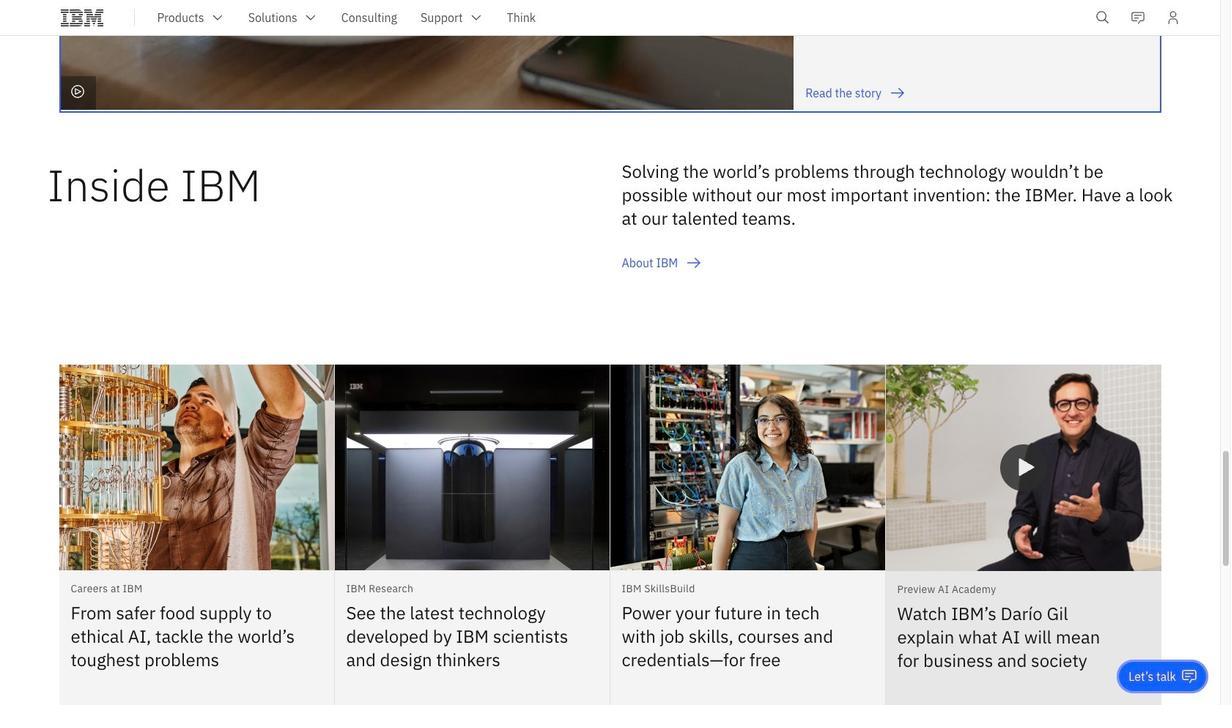 Task type: describe. For each thing, give the bounding box(es) containing it.
let's talk element
[[1129, 669, 1176, 685]]



Task type: vqa. For each thing, say whether or not it's contained in the screenshot.
Let's talk 'element'
yes



